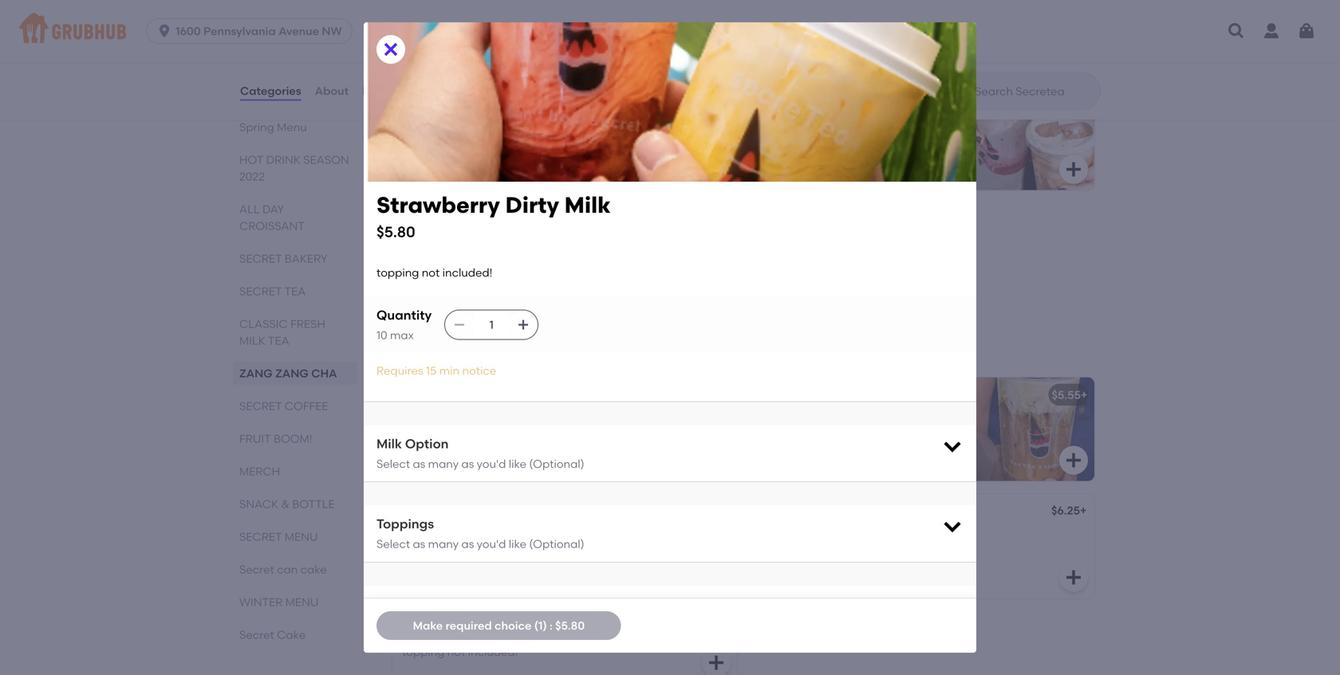 Task type: describe. For each thing, give the bounding box(es) containing it.
classic
[[239, 318, 288, 331]]

can
[[277, 563, 298, 577]]

secret down croissant
[[239, 252, 282, 266]]

quantity 10 max
[[377, 308, 432, 342]]

notice
[[462, 364, 496, 378]]

milk option select as many as you'd like (optional)
[[377, 436, 585, 471]]

caramel peanutbutter latte image
[[618, 378, 737, 482]]

secret up 15
[[389, 340, 457, 361]]

secret up the fruit
[[239, 400, 282, 413]]

1 zang from the left
[[239, 367, 273, 381]]

2 zang from the left
[[275, 367, 309, 381]]

topping for marble
[[402, 529, 445, 542]]

(optional) inside the toppings select as many as you'd like (optional)
[[529, 538, 585, 552]]

sugar
[[950, 389, 983, 402]]

not for oero
[[447, 120, 465, 134]]

all
[[239, 203, 260, 216]]

:
[[550, 619, 553, 633]]

toppings select as many as you'd like (optional)
[[377, 517, 585, 552]]

secret latte
[[402, 623, 469, 637]]

you'd inside the milk option select as many as you'd like (optional)
[[477, 458, 506, 471]]

peanutbutter
[[453, 389, 526, 402]]

1 vertical spatial $6.25
[[1052, 504, 1080, 518]]

1 vertical spatial $6.25 +
[[1052, 504, 1087, 518]]

oero dirty milk
[[402, 97, 483, 111]]

strawberry for strawberry dirty milk $5.80
[[377, 192, 500, 219]]

coffee
[[444, 506, 481, 520]]

many inside the milk option select as many as you'd like (optional)
[[428, 458, 459, 471]]

main navigation navigation
[[0, 0, 1341, 62]]

secret menu
[[239, 531, 318, 544]]

spring
[[239, 120, 274, 134]]

about
[[315, 84, 349, 98]]

oero
[[402, 97, 429, 111]]

w.
[[897, 389, 910, 402]]

drink
[[266, 153, 301, 167]]

included! for peanut butter lotus dirty milk
[[826, 120, 876, 134]]

milk for strawberry dirty milk $5.80
[[565, 192, 611, 219]]

categories
[[240, 84, 301, 98]]

cha
[[311, 367, 337, 381]]

topping not included! for caramel
[[402, 411, 518, 425]]

croissant
[[239, 219, 305, 233]]

milk inside the milk option select as many as you'd like (optional)
[[377, 436, 402, 452]]

secret for secret cake
[[239, 629, 274, 642]]

merch
[[239, 465, 280, 479]]

included! for marble coffee
[[468, 529, 518, 542]]

strawberry dirty milk
[[402, 215, 517, 228]]

1600 pennsylvania avenue nw
[[176, 24, 342, 38]]

peanut butter lotus dirty milk
[[760, 97, 922, 111]]

Search Secretea search field
[[974, 84, 1096, 99]]

caramel
[[402, 389, 450, 402]]

secret for secret can cake
[[239, 563, 274, 577]]

Input item quantity number field
[[474, 311, 509, 340]]

about button
[[314, 62, 350, 120]]

caramel peanutbutter latte
[[402, 389, 558, 402]]

make required choice (1) : $5.80
[[413, 619, 585, 633]]

cheese foam cold brew w. brown sugar image
[[975, 378, 1095, 482]]

spring menu
[[239, 120, 307, 134]]

topping not included! for strawberry
[[402, 237, 518, 251]]

1 vertical spatial coffee
[[285, 400, 328, 413]]

cake
[[277, 629, 306, 642]]

reviews
[[362, 84, 407, 98]]

cheese foam cold brew w. brown sugar
[[760, 389, 983, 402]]

1600 pennsylvania avenue nw button
[[146, 18, 359, 44]]

winter menu
[[239, 596, 319, 610]]

season
[[303, 153, 349, 167]]

menu for winter menu
[[285, 596, 319, 610]]

reviews button
[[362, 62, 408, 120]]

nw
[[322, 24, 342, 38]]

avenue
[[279, 24, 319, 38]]

boom!
[[274, 432, 312, 446]]

$5.55 +
[[1052, 389, 1088, 402]]

day
[[262, 203, 284, 216]]

0 vertical spatial tea
[[285, 285, 306, 298]]

classic fresh milk tea
[[239, 318, 325, 348]]

hot drink season 2022
[[239, 153, 349, 184]]

topping not included! up quantity
[[377, 266, 493, 280]]

select inside the toppings select as many as you'd like (optional)
[[377, 538, 410, 552]]

brown
[[913, 389, 948, 402]]

select inside the milk option select as many as you'd like (optional)
[[377, 458, 410, 471]]

marble coffee image
[[618, 495, 737, 599]]

menu for secret menu
[[285, 531, 318, 544]]

menu
[[277, 120, 307, 134]]

winter
[[239, 596, 283, 610]]

topping not included! for secret
[[402, 646, 518, 659]]

not up quantity
[[422, 266, 440, 280]]

milk for oero dirty milk
[[461, 97, 483, 111]]

1 vertical spatial latte
[[440, 623, 469, 637]]

tea inside classic fresh milk tea
[[268, 334, 289, 348]]

milk
[[239, 334, 266, 348]]

zang zang cha
[[239, 367, 337, 381]]

choice
[[495, 619, 532, 633]]

1 horizontal spatial coffee
[[461, 340, 528, 361]]

pennsylvania
[[203, 24, 276, 38]]

peanut
[[760, 97, 799, 111]]

included! for strawberry dirty milk
[[468, 237, 518, 251]]

secret up classic
[[239, 285, 282, 298]]

make
[[413, 619, 443, 633]]

min
[[439, 364, 460, 378]]

as down toppings
[[413, 538, 426, 552]]

not for secret
[[447, 646, 465, 659]]

svg image inside "main navigation" navigation
[[1227, 22, 1246, 41]]

secret can cake
[[239, 563, 327, 577]]

not for peanut
[[805, 120, 823, 134]]

brown sugar boba dirty milk image
[[618, 0, 737, 73]]

as down coffee
[[462, 538, 474, 552]]



Task type: locate. For each thing, give the bounding box(es) containing it.
not for caramel
[[447, 411, 465, 425]]

coffee
[[461, 340, 528, 361], [285, 400, 328, 413]]

topping not included! down coffee
[[402, 529, 518, 542]]

+ for caramel peanutbutter latte
[[724, 389, 730, 402]]

requires
[[377, 364, 423, 378]]

tea down classic
[[268, 334, 289, 348]]

topping not included! down required
[[402, 646, 518, 659]]

secret bakery
[[239, 252, 328, 266]]

topping not included! down strawberry dirty milk
[[402, 237, 518, 251]]

1 horizontal spatial zang
[[275, 367, 309, 381]]

cold
[[837, 389, 864, 402]]

dirty for strawberry dirty milk $5.80
[[506, 192, 559, 219]]

many down option
[[428, 458, 459, 471]]

not down butter
[[805, 120, 823, 134]]

topping for strawberry
[[402, 237, 445, 251]]

0 horizontal spatial zang
[[239, 367, 273, 381]]

like
[[509, 458, 527, 471], [509, 538, 527, 552]]

0 vertical spatial (optional)
[[529, 458, 585, 471]]

secret
[[239, 563, 274, 577], [402, 623, 438, 637], [239, 629, 274, 642]]

zang left cha at the left bottom of the page
[[275, 367, 309, 381]]

1 vertical spatial tea
[[268, 334, 289, 348]]

topping down oero
[[402, 120, 445, 134]]

bakery
[[285, 252, 328, 266]]

included! for secret latte
[[468, 646, 518, 659]]

secret left can
[[239, 563, 274, 577]]

topping for oero
[[402, 120, 445, 134]]

tea
[[285, 285, 306, 298], [268, 334, 289, 348]]

many inside the toppings select as many as you'd like (optional)
[[428, 538, 459, 552]]

strawberry inside strawberry dirty milk $5.80
[[377, 192, 500, 219]]

as up coffee
[[462, 458, 474, 471]]

topping not included! down butter
[[760, 120, 876, 134]]

all day croissant
[[239, 203, 305, 233]]

brew
[[866, 389, 894, 402]]

snack
[[239, 498, 279, 511]]

quantity
[[377, 308, 432, 323]]

size
[[377, 597, 402, 613]]

topping not included! for marble
[[402, 529, 518, 542]]

$5.80 + for oero dirty milk
[[694, 97, 730, 111]]

select down toppings
[[377, 538, 410, 552]]

included! for oero dirty milk
[[468, 120, 518, 134]]

strawberry for strawberry dirty milk
[[402, 215, 463, 228]]

dirty for oero dirty milk
[[432, 97, 458, 111]]

coffee up boom!
[[285, 400, 328, 413]]

$6.25 +
[[1053, 97, 1088, 111], [1052, 504, 1087, 518]]

like inside the toppings select as many as you'd like (optional)
[[509, 538, 527, 552]]

tea down bakery
[[285, 285, 306, 298]]

1 vertical spatial like
[[509, 538, 527, 552]]

strawberry
[[377, 192, 500, 219], [402, 215, 463, 228]]

dirty inside strawberry dirty milk $5.80
[[506, 192, 559, 219]]

topping down strawberry dirty milk
[[402, 237, 445, 251]]

not for strawberry
[[447, 237, 465, 251]]

$6.25
[[1053, 97, 1081, 111], [1052, 504, 1080, 518]]

cheese
[[760, 389, 801, 402]]

oero dirty milk image
[[618, 87, 737, 190]]

$5.80 + left peanut
[[694, 97, 730, 111]]

fruit boom!
[[239, 432, 312, 446]]

2 like from the top
[[509, 538, 527, 552]]

1 vertical spatial you'd
[[477, 538, 506, 552]]

secret tea
[[239, 285, 306, 298]]

1 vertical spatial $5.80 +
[[694, 389, 730, 402]]

0 vertical spatial like
[[509, 458, 527, 471]]

butter
[[802, 97, 835, 111]]

(1)
[[534, 619, 547, 633]]

2 you'd from the top
[[477, 538, 506, 552]]

$5.55
[[1052, 389, 1081, 402]]

you'd up coffee
[[477, 458, 506, 471]]

topping for caramel
[[402, 411, 445, 425]]

0 vertical spatial select
[[377, 458, 410, 471]]

2 (optional) from the top
[[529, 538, 585, 552]]

hot
[[239, 153, 264, 167]]

secret down 'snack'
[[239, 531, 282, 544]]

strawberry dirty milk $5.80
[[377, 192, 611, 241]]

not down required
[[447, 646, 465, 659]]

1 horizontal spatial secret coffee
[[389, 340, 528, 361]]

0 vertical spatial $6.25
[[1053, 97, 1081, 111]]

requires 15 min notice
[[377, 364, 496, 378]]

required
[[446, 619, 492, 633]]

not down caramel peanutbutter latte
[[447, 411, 465, 425]]

1 vertical spatial select
[[377, 538, 410, 552]]

categories button
[[239, 62, 302, 120]]

topping for peanut
[[760, 120, 802, 134]]

topping down caramel
[[402, 411, 445, 425]]

latte left choice
[[440, 623, 469, 637]]

included!
[[468, 120, 518, 134], [826, 120, 876, 134], [468, 237, 518, 251], [443, 266, 493, 280], [468, 411, 518, 425], [468, 529, 518, 542], [468, 646, 518, 659]]

secret cake
[[239, 629, 306, 642]]

not down "oero dirty milk"
[[447, 120, 465, 134]]

zang
[[239, 367, 273, 381], [275, 367, 309, 381]]

topping down peanut
[[760, 120, 802, 134]]

$5.80 inside strawberry dirty milk $5.80
[[377, 224, 416, 241]]

as
[[413, 458, 426, 471], [462, 458, 474, 471], [413, 538, 426, 552], [462, 538, 474, 552]]

coffee up notice
[[461, 340, 528, 361]]

mango dirty milk image
[[975, 0, 1095, 73]]

1 many from the top
[[428, 458, 459, 471]]

topping not included! for peanut
[[760, 120, 876, 134]]

dirty
[[432, 97, 458, 111], [871, 97, 897, 111], [506, 192, 559, 219], [466, 215, 492, 228]]

menu up the cake
[[285, 596, 319, 610]]

fruit
[[239, 432, 271, 446]]

1 horizontal spatial latte
[[529, 389, 558, 402]]

topping for secret
[[402, 646, 445, 659]]

0 horizontal spatial coffee
[[285, 400, 328, 413]]

cake
[[301, 563, 327, 577]]

&
[[281, 498, 290, 511]]

svg image
[[1297, 22, 1317, 41], [156, 23, 172, 39], [381, 40, 401, 59], [707, 160, 726, 179], [517, 319, 530, 332], [942, 435, 964, 457], [707, 569, 726, 588], [1064, 569, 1084, 588]]

snack & bottle
[[239, 498, 335, 511]]

2 many from the top
[[428, 538, 459, 552]]

0 horizontal spatial secret coffee
[[239, 400, 328, 413]]

15
[[426, 364, 437, 378]]

max
[[390, 329, 414, 342]]

fresh
[[291, 318, 325, 331]]

secret coffee
[[389, 340, 528, 361], [239, 400, 328, 413]]

(optional)
[[529, 458, 585, 471], [529, 538, 585, 552]]

1 vertical spatial secret coffee
[[239, 400, 328, 413]]

secret coffee down zang zang cha
[[239, 400, 328, 413]]

1600
[[176, 24, 201, 38]]

toppings
[[377, 517, 434, 532]]

many down marble coffee
[[428, 538, 459, 552]]

secret left required
[[402, 623, 438, 637]]

0 horizontal spatial latte
[[440, 623, 469, 637]]

secret
[[239, 252, 282, 266], [239, 285, 282, 298], [389, 340, 457, 361], [239, 400, 282, 413], [239, 531, 282, 544]]

0 vertical spatial many
[[428, 458, 459, 471]]

topping not included! down caramel peanutbutter latte
[[402, 411, 518, 425]]

0 vertical spatial you'd
[[477, 458, 506, 471]]

lotus
[[838, 97, 868, 111]]

not down strawberry dirty milk
[[447, 237, 465, 251]]

2022
[[239, 170, 265, 184]]

0 vertical spatial menu
[[285, 531, 318, 544]]

topping not included!
[[402, 120, 518, 134], [760, 120, 876, 134], [402, 237, 518, 251], [377, 266, 493, 280], [402, 411, 518, 425], [402, 529, 518, 542], [402, 646, 518, 659]]

secret coffee up min
[[389, 340, 528, 361]]

search icon image
[[950, 81, 969, 101]]

1 $5.80 + from the top
[[694, 97, 730, 111]]

2 $5.80 + from the top
[[694, 389, 730, 402]]

peanut butter lotus dirty milk image
[[975, 87, 1095, 190]]

not down coffee
[[447, 529, 465, 542]]

+
[[724, 97, 730, 111], [1081, 97, 1088, 111], [724, 389, 730, 402], [1081, 389, 1088, 402], [1080, 504, 1087, 518]]

svg image
[[1227, 22, 1246, 41], [707, 43, 726, 62], [1064, 43, 1084, 62], [1064, 160, 1084, 179], [453, 319, 466, 332], [1064, 451, 1084, 470], [942, 516, 964, 538], [942, 596, 964, 618], [707, 654, 726, 673]]

foam
[[804, 389, 835, 402]]

strawberry dirty milk image
[[618, 204, 737, 308]]

$5.80 + left cheese
[[694, 389, 730, 402]]

1 vertical spatial (optional)
[[529, 538, 585, 552]]

1 select from the top
[[377, 458, 410, 471]]

you'd inside the toppings select as many as you'd like (optional)
[[477, 538, 506, 552]]

1 (optional) from the top
[[529, 458, 585, 471]]

milk for strawberry dirty milk
[[494, 215, 517, 228]]

marble coffee
[[402, 506, 481, 520]]

zang down milk
[[239, 367, 273, 381]]

$5.80 + for caramel peanutbutter latte
[[694, 389, 730, 402]]

dirty for strawberry dirty milk
[[466, 215, 492, 228]]

marble
[[402, 506, 441, 520]]

secret for secret latte
[[402, 623, 438, 637]]

+ for peanut butter lotus dirty milk
[[1081, 97, 1088, 111]]

$5.80
[[694, 97, 724, 111], [377, 224, 416, 241], [694, 389, 724, 402], [555, 619, 585, 633]]

secret down winter
[[239, 629, 274, 642]]

you'd down coffee
[[477, 538, 506, 552]]

(optional) inside the milk option select as many as you'd like (optional)
[[529, 458, 585, 471]]

select down option
[[377, 458, 410, 471]]

not for marble
[[447, 529, 465, 542]]

10
[[377, 329, 388, 342]]

1 vertical spatial many
[[428, 538, 459, 552]]

+ for oero dirty milk
[[724, 97, 730, 111]]

milk
[[461, 97, 483, 111], [899, 97, 922, 111], [565, 192, 611, 219], [494, 215, 517, 228], [377, 436, 402, 452]]

topping not included! for oero
[[402, 120, 518, 134]]

0 vertical spatial latte
[[529, 389, 558, 402]]

bottle
[[292, 498, 335, 511]]

1 vertical spatial menu
[[285, 596, 319, 610]]

topping not included! down "oero dirty milk"
[[402, 120, 518, 134]]

milk inside strawberry dirty milk $5.80
[[565, 192, 611, 219]]

svg image inside 1600 pennsylvania avenue nw button
[[156, 23, 172, 39]]

not
[[447, 120, 465, 134], [805, 120, 823, 134], [447, 237, 465, 251], [422, 266, 440, 280], [447, 411, 465, 425], [447, 529, 465, 542], [447, 646, 465, 659]]

option
[[405, 436, 449, 452]]

2 select from the top
[[377, 538, 410, 552]]

0 vertical spatial secret coffee
[[389, 340, 528, 361]]

included! for caramel peanutbutter latte
[[468, 411, 518, 425]]

latte right peanutbutter
[[529, 389, 558, 402]]

0 vertical spatial $6.25 +
[[1053, 97, 1088, 111]]

0 vertical spatial coffee
[[461, 340, 528, 361]]

0 vertical spatial $5.80 +
[[694, 97, 730, 111]]

menu down bottle
[[285, 531, 318, 544]]

topping down marble
[[402, 529, 445, 542]]

1 you'd from the top
[[477, 458, 506, 471]]

topping up quantity
[[377, 266, 419, 280]]

1 like from the top
[[509, 458, 527, 471]]

like inside the milk option select as many as you'd like (optional)
[[509, 458, 527, 471]]

as down option
[[413, 458, 426, 471]]

you'd
[[477, 458, 506, 471], [477, 538, 506, 552]]

topping down secret latte
[[402, 646, 445, 659]]



Task type: vqa. For each thing, say whether or not it's contained in the screenshot.
and to the right
no



